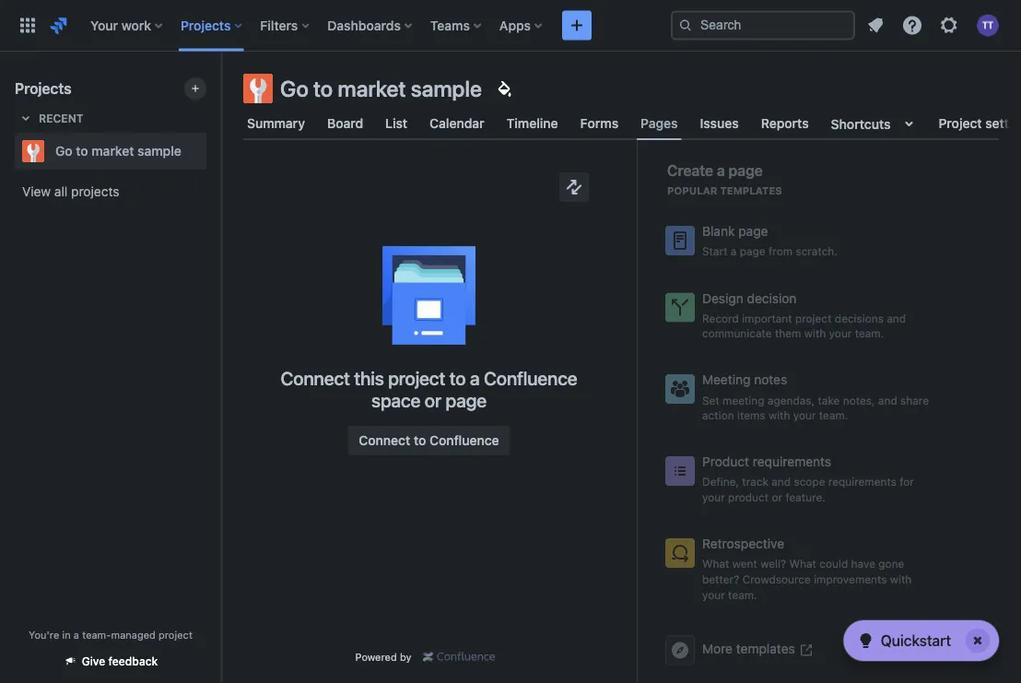 Task type: vqa. For each thing, say whether or not it's contained in the screenshot.
PROJECT SETTING on the top right of page
yes



Task type: describe. For each thing, give the bounding box(es) containing it.
connect to confluence
[[359, 433, 499, 448]]

primary element
[[11, 0, 671, 51]]

create project image
[[188, 81, 203, 96]]

settings image
[[938, 14, 960, 36]]

view all projects
[[22, 184, 119, 199]]

project setting link
[[935, 107, 1021, 140]]

feedback
[[108, 655, 158, 668]]

create a page popular templates
[[667, 162, 782, 197]]

templates
[[720, 185, 782, 197]]

your profile and settings image
[[977, 14, 999, 36]]

create
[[667, 162, 713, 179]]

reports
[[761, 116, 809, 131]]

board
[[327, 116, 363, 131]]

projects inside dropdown button
[[181, 18, 231, 33]]

set background color image
[[493, 77, 515, 100]]

you're in a team-managed project
[[29, 629, 193, 641]]

list
[[385, 116, 408, 131]]

to down recent
[[76, 143, 88, 159]]

forms
[[580, 116, 619, 131]]

connect to confluence button
[[348, 426, 510, 455]]

timeline link
[[503, 107, 562, 140]]

issues link
[[696, 107, 743, 140]]

collapse recent projects image
[[15, 107, 37, 129]]

summary
[[247, 116, 305, 131]]

connect for connect to confluence
[[359, 433, 410, 448]]

teams
[[430, 18, 470, 33]]

check image
[[855, 630, 877, 652]]

your work button
[[85, 11, 170, 40]]

team-
[[82, 629, 111, 641]]

view all projects link
[[15, 175, 206, 208]]

you're
[[29, 629, 59, 641]]

your
[[90, 18, 118, 33]]

space
[[371, 389, 421, 411]]

Search field
[[671, 11, 855, 40]]

update space or page icon image
[[563, 176, 585, 198]]

project setting
[[939, 116, 1021, 131]]

timeline
[[507, 116, 558, 131]]

1 vertical spatial go
[[55, 143, 72, 159]]

page inside connect this project to a confluence space or page
[[446, 389, 487, 411]]

1 horizontal spatial go to market sample
[[280, 76, 482, 101]]

project
[[939, 116, 982, 131]]

to inside connect this project to a confluence space or page
[[450, 367, 466, 389]]

page inside create a page popular templates
[[729, 162, 763, 179]]

view
[[22, 184, 51, 199]]

confluence inside connect this project to a confluence space or page
[[484, 367, 578, 389]]

0 horizontal spatial a
[[74, 629, 79, 641]]

calendar
[[430, 116, 485, 131]]

dismiss quickstart image
[[963, 626, 993, 655]]

popular
[[667, 185, 718, 197]]

sidebar navigation image
[[201, 74, 241, 111]]

help image
[[901, 14, 924, 36]]

quickstart
[[881, 632, 951, 649]]

0 horizontal spatial market
[[92, 143, 134, 159]]

give feedback button
[[52, 646, 169, 676]]

filters
[[260, 18, 298, 33]]

board link
[[324, 107, 367, 140]]

all
[[54, 184, 68, 199]]

banner containing your work
[[0, 0, 1021, 52]]



Task type: locate. For each thing, give the bounding box(es) containing it.
0 horizontal spatial connect
[[281, 367, 350, 389]]

1 horizontal spatial projects
[[181, 18, 231, 33]]

1 vertical spatial projects
[[15, 80, 72, 97]]

sample up calendar
[[411, 76, 482, 101]]

0 vertical spatial a
[[717, 162, 725, 179]]

a inside create a page popular templates
[[717, 162, 725, 179]]

projects button
[[175, 11, 249, 40]]

appswitcher icon image
[[17, 14, 39, 36]]

create image
[[566, 14, 588, 36]]

go to market sample up view all projects 'link'
[[55, 143, 181, 159]]

0 horizontal spatial go
[[55, 143, 72, 159]]

go to market sample up list
[[280, 76, 482, 101]]

a right "create"
[[717, 162, 725, 179]]

powered
[[355, 651, 397, 663]]

notifications image
[[865, 14, 887, 36]]

project
[[388, 367, 445, 389], [159, 629, 193, 641]]

1 horizontal spatial a
[[470, 367, 480, 389]]

or
[[425, 389, 442, 411]]

connect inside connect this project to a confluence space or page
[[281, 367, 350, 389]]

1 horizontal spatial go
[[280, 76, 309, 101]]

connect inside button
[[359, 433, 410, 448]]

0 horizontal spatial project
[[159, 629, 193, 641]]

market up list
[[338, 76, 406, 101]]

sample left add to starred image at the top left of page
[[137, 143, 181, 159]]

search image
[[678, 18, 693, 33]]

connect down space
[[359, 433, 410, 448]]

1 horizontal spatial project
[[388, 367, 445, 389]]

to
[[313, 76, 333, 101], [76, 143, 88, 159], [450, 367, 466, 389], [414, 433, 426, 448]]

a
[[717, 162, 725, 179], [470, 367, 480, 389], [74, 629, 79, 641]]

tab list
[[232, 107, 1021, 140]]

2 vertical spatial a
[[74, 629, 79, 641]]

dashboards
[[328, 18, 401, 33]]

confluence
[[484, 367, 578, 389], [430, 433, 499, 448]]

this
[[354, 367, 384, 389]]

pages
[[641, 116, 678, 131]]

apps button
[[494, 11, 549, 40]]

to inside button
[[414, 433, 426, 448]]

apps
[[500, 18, 531, 33]]

projects
[[71, 184, 119, 199]]

project inside connect this project to a confluence space or page
[[388, 367, 445, 389]]

2 horizontal spatial a
[[717, 162, 725, 179]]

tab list containing pages
[[232, 107, 1021, 140]]

0 vertical spatial go to market sample
[[280, 76, 482, 101]]

connect for connect this project to a confluence space or page
[[281, 367, 350, 389]]

sample
[[411, 76, 482, 101], [137, 143, 181, 159]]

1 vertical spatial project
[[159, 629, 193, 641]]

projects
[[181, 18, 231, 33], [15, 80, 72, 97]]

teams button
[[425, 11, 488, 40]]

go
[[280, 76, 309, 101], [55, 143, 72, 159]]

1 vertical spatial connect
[[359, 433, 410, 448]]

give feedback
[[82, 655, 158, 668]]

to down or
[[414, 433, 426, 448]]

by
[[400, 651, 412, 663]]

to up the board
[[313, 76, 333, 101]]

1 vertical spatial sample
[[137, 143, 181, 159]]

0 horizontal spatial go to market sample
[[55, 143, 181, 159]]

project up or
[[388, 367, 445, 389]]

0 horizontal spatial sample
[[137, 143, 181, 159]]

0 horizontal spatial page
[[446, 389, 487, 411]]

calendar link
[[426, 107, 488, 140]]

0 horizontal spatial projects
[[15, 80, 72, 97]]

0 vertical spatial go
[[280, 76, 309, 101]]

project right managed
[[159, 629, 193, 641]]

shortcuts
[[831, 116, 891, 131]]

add to starred image
[[201, 140, 223, 162]]

connect
[[281, 367, 350, 389], [359, 433, 410, 448]]

page right or
[[446, 389, 487, 411]]

1 vertical spatial market
[[92, 143, 134, 159]]

0 vertical spatial market
[[338, 76, 406, 101]]

1 horizontal spatial sample
[[411, 76, 482, 101]]

forms link
[[577, 107, 622, 140]]

reports link
[[757, 107, 813, 140]]

connect this project to a confluence space or page
[[281, 367, 578, 411]]

go down recent
[[55, 143, 72, 159]]

0 vertical spatial sample
[[411, 76, 482, 101]]

banner
[[0, 0, 1021, 52]]

page up templates
[[729, 162, 763, 179]]

issues
[[700, 116, 739, 131]]

setting
[[986, 116, 1021, 131]]

1 horizontal spatial market
[[338, 76, 406, 101]]

1 horizontal spatial page
[[729, 162, 763, 179]]

0 vertical spatial confluence
[[484, 367, 578, 389]]

connect left this
[[281, 367, 350, 389]]

1 vertical spatial page
[[446, 389, 487, 411]]

to up connect to confluence
[[450, 367, 466, 389]]

confluence inside button
[[430, 433, 499, 448]]

confluence image
[[423, 649, 495, 664], [423, 649, 495, 664]]

give
[[82, 655, 105, 668]]

1 vertical spatial confluence
[[430, 433, 499, 448]]

a up connect to confluence
[[470, 367, 480, 389]]

filters button
[[255, 11, 316, 40]]

go to market sample link
[[15, 133, 199, 170]]

work
[[121, 18, 151, 33]]

in
[[62, 629, 71, 641]]

0 vertical spatial connect
[[281, 367, 350, 389]]

market
[[338, 76, 406, 101], [92, 143, 134, 159]]

dashboards button
[[322, 11, 419, 40]]

1 vertical spatial go to market sample
[[55, 143, 181, 159]]

summary link
[[243, 107, 309, 140]]

managed
[[111, 629, 156, 641]]

go up "summary" in the top of the page
[[280, 76, 309, 101]]

1 horizontal spatial connect
[[359, 433, 410, 448]]

go to market sample
[[280, 76, 482, 101], [55, 143, 181, 159]]

market up view all projects 'link'
[[92, 143, 134, 159]]

0 vertical spatial project
[[388, 367, 445, 389]]

jira image
[[48, 14, 70, 36], [48, 14, 70, 36]]

a right in
[[74, 629, 79, 641]]

page
[[729, 162, 763, 179], [446, 389, 487, 411]]

a inside connect this project to a confluence space or page
[[470, 367, 480, 389]]

projects up collapse recent projects icon
[[15, 80, 72, 97]]

your work
[[90, 18, 151, 33]]

recent
[[39, 112, 83, 124]]

projects up create project icon
[[181, 18, 231, 33]]

1 vertical spatial a
[[470, 367, 480, 389]]

shortcuts button
[[827, 107, 924, 140]]

list link
[[382, 107, 411, 140]]

powered by
[[355, 651, 412, 663]]

0 vertical spatial projects
[[181, 18, 231, 33]]

quickstart button
[[844, 620, 999, 661]]

0 vertical spatial page
[[729, 162, 763, 179]]



